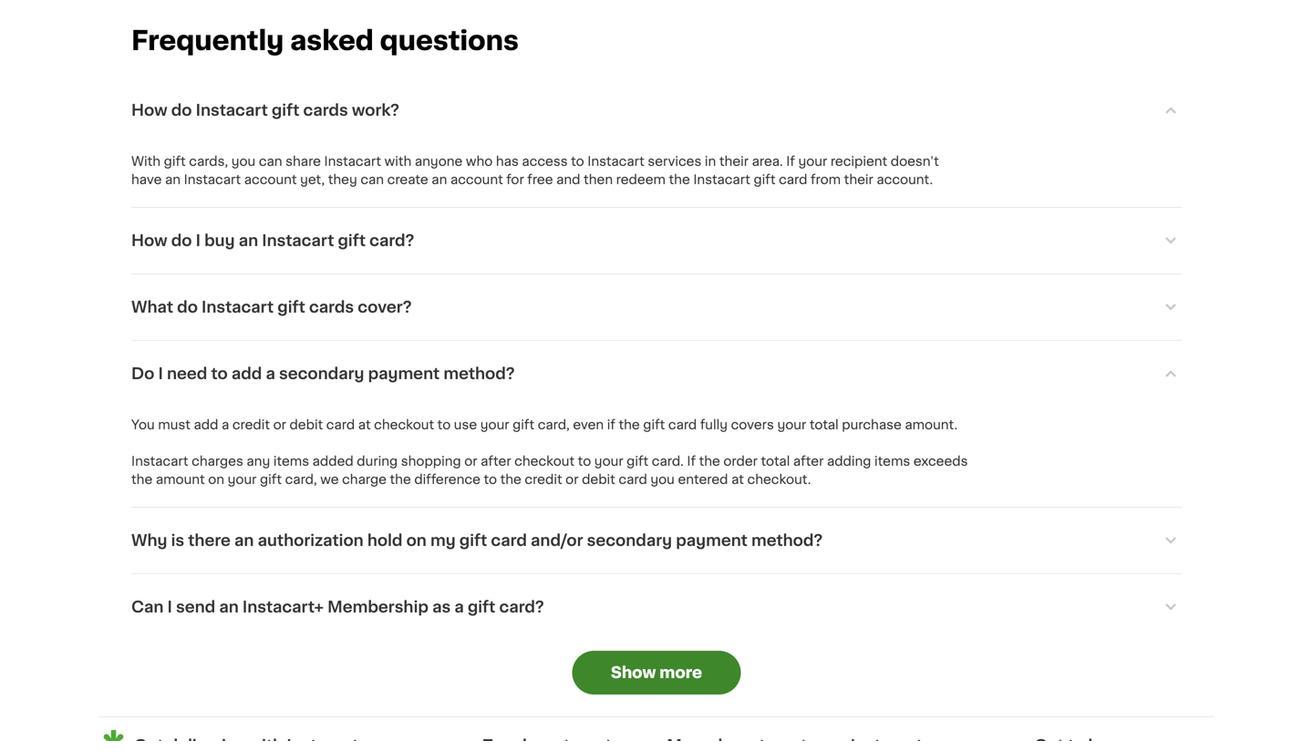 Task type: locate. For each thing, give the bounding box(es) containing it.
card
[[779, 173, 808, 186], [326, 419, 355, 431], [669, 419, 697, 431], [619, 473, 648, 486], [491, 533, 527, 549]]

more
[[660, 665, 703, 681]]

i for send
[[167, 600, 172, 615]]

0 vertical spatial do
[[171, 102, 192, 118]]

1 vertical spatial or
[[465, 455, 478, 468]]

cards left work?
[[303, 102, 348, 118]]

1 horizontal spatial card?
[[500, 600, 544, 615]]

0 horizontal spatial account
[[244, 173, 297, 186]]

1 horizontal spatial credit
[[525, 473, 563, 486]]

to up and
[[571, 155, 585, 168]]

your up from
[[799, 155, 828, 168]]

your right use
[[481, 419, 510, 431]]

you
[[231, 155, 256, 168], [651, 473, 675, 486]]

1 horizontal spatial debit
[[582, 473, 616, 486]]

what do instacart gift cards cover?
[[131, 300, 412, 315]]

secondary down "what do instacart gift cards cover?"
[[279, 366, 364, 382]]

or
[[273, 419, 286, 431], [465, 455, 478, 468], [566, 473, 579, 486]]

at up during
[[358, 419, 371, 431]]

i left buy
[[196, 233, 201, 248]]

0 horizontal spatial card,
[[285, 473, 317, 486]]

any
[[247, 455, 270, 468]]

gift up card.
[[643, 419, 665, 431]]

0 horizontal spatial on
[[208, 473, 225, 486]]

1 horizontal spatial total
[[810, 419, 839, 431]]

0 horizontal spatial card?
[[370, 233, 414, 248]]

0 vertical spatial how
[[131, 102, 167, 118]]

credit up any
[[232, 419, 270, 431]]

1 vertical spatial their
[[845, 173, 874, 186]]

card, left 'we'
[[285, 473, 317, 486]]

if inside the with gift cards, you can share instacart with anyone who has access to instacart services in their area. if your recipient doesn't have an instacart account yet, they can create an account for free and then redeem the instacart gift card from their account.
[[787, 155, 795, 168]]

do for what do instacart gift cards cover?
[[177, 300, 198, 315]]

on
[[208, 473, 225, 486], [407, 533, 427, 549]]

1 vertical spatial i
[[158, 366, 163, 382]]

1 horizontal spatial after
[[794, 455, 824, 468]]

card,
[[538, 419, 570, 431], [285, 473, 317, 486]]

2 how from the top
[[131, 233, 167, 248]]

your inside the with gift cards, you can share instacart with anyone who has access to instacart services in their area. if your recipient doesn't have an instacart account yet, they can create an account for free and then redeem the instacart gift card from their account.
[[799, 155, 828, 168]]

2 vertical spatial or
[[566, 473, 579, 486]]

1 vertical spatial method?
[[752, 533, 823, 549]]

1 vertical spatial secondary
[[587, 533, 672, 549]]

do
[[171, 102, 192, 118], [171, 233, 192, 248], [177, 300, 198, 315]]

1 vertical spatial do
[[171, 233, 192, 248]]

an
[[165, 173, 181, 186], [432, 173, 447, 186], [239, 233, 258, 248], [235, 533, 254, 549], [219, 600, 239, 615]]

1 horizontal spatial method?
[[752, 533, 823, 549]]

gift
[[272, 102, 300, 118], [164, 155, 186, 168], [754, 173, 776, 186], [338, 233, 366, 248], [278, 300, 305, 315], [513, 419, 535, 431], [643, 419, 665, 431], [627, 455, 649, 468], [260, 473, 282, 486], [460, 533, 487, 549], [468, 600, 496, 615]]

debit up "added"
[[290, 419, 323, 431]]

0 vertical spatial or
[[273, 419, 286, 431]]

gift down area.
[[754, 173, 776, 186]]

1 horizontal spatial if
[[787, 155, 795, 168]]

1 account from the left
[[244, 173, 297, 186]]

checkout
[[374, 419, 434, 431], [515, 455, 575, 468]]

2 horizontal spatial or
[[566, 473, 579, 486]]

0 horizontal spatial if
[[687, 455, 696, 468]]

1 how from the top
[[131, 102, 167, 118]]

1 vertical spatial total
[[761, 455, 790, 468]]

1 vertical spatial how
[[131, 233, 167, 248]]

with
[[131, 155, 161, 168]]

after up checkout. at the bottom of the page
[[794, 455, 824, 468]]

how down have
[[131, 233, 167, 248]]

0 horizontal spatial payment
[[368, 366, 440, 382]]

0 vertical spatial cards
[[303, 102, 348, 118]]

card up "added"
[[326, 419, 355, 431]]

can
[[131, 600, 164, 615]]

0 vertical spatial add
[[232, 366, 262, 382]]

show
[[611, 665, 656, 681]]

there
[[188, 533, 231, 549]]

to left use
[[438, 419, 451, 431]]

0 vertical spatial i
[[196, 233, 201, 248]]

2 after from the left
[[794, 455, 824, 468]]

0 vertical spatial you
[[231, 155, 256, 168]]

card? inside dropdown button
[[500, 600, 544, 615]]

their down recipient
[[845, 173, 874, 186]]

1 vertical spatial add
[[194, 419, 218, 431]]

checkout up during
[[374, 419, 434, 431]]

area.
[[752, 155, 783, 168]]

0 vertical spatial at
[[358, 419, 371, 431]]

0 horizontal spatial secondary
[[279, 366, 364, 382]]

1 horizontal spatial i
[[167, 600, 172, 615]]

do left buy
[[171, 233, 192, 248]]

card down area.
[[779, 173, 808, 186]]

0 horizontal spatial can
[[259, 155, 282, 168]]

account
[[244, 173, 297, 186], [451, 173, 503, 186]]

do inside what do instacart gift cards cover? dropdown button
[[177, 300, 198, 315]]

1 vertical spatial cards
[[309, 300, 354, 315]]

do up cards, at top
[[171, 102, 192, 118]]

the right if
[[619, 419, 640, 431]]

i
[[196, 233, 201, 248], [158, 366, 163, 382], [167, 600, 172, 615]]

how inside how do instacart gift cards work? dropdown button
[[131, 102, 167, 118]]

method? up use
[[444, 366, 515, 382]]

you inside the with gift cards, you can share instacart with anyone who has access to instacart services in their area. if your recipient doesn't have an instacart account yet, they can create an account for free and then redeem the instacart gift card from their account.
[[231, 155, 256, 168]]

to inside dropdown button
[[211, 366, 228, 382]]

at
[[358, 419, 371, 431], [732, 473, 744, 486]]

debit down "even"
[[582, 473, 616, 486]]

1 vertical spatial at
[[732, 473, 744, 486]]

1 vertical spatial you
[[651, 473, 675, 486]]

card left "and/or"
[[491, 533, 527, 549]]

anyone
[[415, 155, 463, 168]]

checkout down "even"
[[515, 455, 575, 468]]

a up charges
[[222, 419, 229, 431]]

if up entered
[[687, 455, 696, 468]]

0 horizontal spatial a
[[222, 419, 229, 431]]

or down do i need to add a secondary payment method? on the left of the page
[[273, 419, 286, 431]]

0 vertical spatial card?
[[370, 233, 414, 248]]

your right covers
[[778, 419, 807, 431]]

have
[[131, 173, 162, 186]]

card?
[[370, 233, 414, 248], [500, 600, 544, 615]]

redeem
[[616, 173, 666, 186]]

if right area.
[[787, 155, 795, 168]]

the
[[669, 173, 690, 186], [619, 419, 640, 431], [699, 455, 721, 468], [131, 473, 153, 486], [390, 473, 411, 486], [501, 473, 522, 486]]

0 vertical spatial on
[[208, 473, 225, 486]]

even
[[573, 419, 604, 431]]

or up difference at the bottom left of page
[[465, 455, 478, 468]]

can right they
[[361, 173, 384, 186]]

or down "even"
[[566, 473, 579, 486]]

do for how do instacart gift cards work?
[[171, 102, 192, 118]]

how
[[131, 102, 167, 118], [131, 233, 167, 248]]

their
[[720, 155, 749, 168], [845, 173, 874, 186]]

1 vertical spatial can
[[361, 173, 384, 186]]

added
[[313, 455, 354, 468]]

0 vertical spatial method?
[[444, 366, 515, 382]]

1 horizontal spatial account
[[451, 173, 503, 186]]

0 vertical spatial their
[[720, 155, 749, 168]]

send
[[176, 600, 216, 615]]

gift right use
[[513, 419, 535, 431]]

1 horizontal spatial on
[[407, 533, 427, 549]]

gift inside "dropdown button"
[[338, 233, 366, 248]]

account down who
[[451, 173, 503, 186]]

instacart shopper app logo image
[[99, 728, 129, 742]]

0 vertical spatial payment
[[368, 366, 440, 382]]

payment down entered
[[676, 533, 748, 549]]

an right buy
[[239, 233, 258, 248]]

0 vertical spatial can
[[259, 155, 282, 168]]

hold
[[368, 533, 403, 549]]

total up checkout. at the bottom of the page
[[761, 455, 790, 468]]

add
[[232, 366, 262, 382], [194, 419, 218, 431]]

debit
[[290, 419, 323, 431], [582, 473, 616, 486]]

2 horizontal spatial i
[[196, 233, 201, 248]]

1 vertical spatial debit
[[582, 473, 616, 486]]

on left my
[[407, 533, 427, 549]]

2 vertical spatial do
[[177, 300, 198, 315]]

card up why is there an authorization hold on my gift card and/or secondary payment method? dropdown button
[[619, 473, 648, 486]]

free
[[528, 173, 553, 186]]

1 vertical spatial payment
[[676, 533, 748, 549]]

0 horizontal spatial total
[[761, 455, 790, 468]]

the left amount
[[131, 473, 153, 486]]

1 horizontal spatial you
[[651, 473, 675, 486]]

questions
[[380, 28, 519, 54]]

we
[[320, 473, 339, 486]]

a right the as
[[455, 600, 464, 615]]

do i need to add a secondary payment method?
[[131, 366, 515, 382]]

payment
[[368, 366, 440, 382], [676, 533, 748, 549]]

1 horizontal spatial can
[[361, 173, 384, 186]]

fully
[[701, 419, 728, 431]]

0 horizontal spatial add
[[194, 419, 218, 431]]

entered
[[678, 473, 729, 486]]

total up adding
[[810, 419, 839, 431]]

cover?
[[358, 300, 412, 315]]

1 horizontal spatial payment
[[676, 533, 748, 549]]

i right can
[[167, 600, 172, 615]]

add right need
[[232, 366, 262, 382]]

do inside how do i buy an instacart gift card? "dropdown button"
[[171, 233, 192, 248]]

gift down they
[[338, 233, 366, 248]]

2 horizontal spatial a
[[455, 600, 464, 615]]

the up entered
[[699, 455, 721, 468]]

0 vertical spatial debit
[[290, 419, 323, 431]]

buy
[[204, 233, 235, 248]]

at down order
[[732, 473, 744, 486]]

1 vertical spatial credit
[[525, 473, 563, 486]]

1 vertical spatial checkout
[[515, 455, 575, 468]]

on down charges
[[208, 473, 225, 486]]

how inside how do i buy an instacart gift card? "dropdown button"
[[131, 233, 167, 248]]

0 vertical spatial a
[[266, 366, 275, 382]]

0 horizontal spatial items
[[274, 455, 309, 468]]

items right any
[[274, 455, 309, 468]]

card, left "even"
[[538, 419, 570, 431]]

can left share
[[259, 155, 282, 168]]

who
[[466, 155, 493, 168]]

how do instacart gift cards work? button
[[131, 77, 1182, 143]]

0 horizontal spatial i
[[158, 366, 163, 382]]

1 vertical spatial card?
[[500, 600, 544, 615]]

the right difference at the bottom left of page
[[501, 473, 522, 486]]

1 horizontal spatial card,
[[538, 419, 570, 431]]

credit up "and/or"
[[525, 473, 563, 486]]

0 horizontal spatial you
[[231, 155, 256, 168]]

how for how do instacart gift cards work?
[[131, 102, 167, 118]]

on inside dropdown button
[[407, 533, 427, 549]]

card.
[[652, 455, 684, 468]]

0 vertical spatial credit
[[232, 419, 270, 431]]

you right cards, at top
[[231, 155, 256, 168]]

0 horizontal spatial or
[[273, 419, 286, 431]]

payment down cover?
[[368, 366, 440, 382]]

cards left cover?
[[309, 300, 354, 315]]

can i send an instacart+ membership as a gift card?
[[131, 600, 544, 615]]

create
[[387, 173, 429, 186]]

gift right the as
[[468, 600, 496, 615]]

items
[[274, 455, 309, 468], [875, 455, 911, 468]]

a down "what do instacart gift cards cover?"
[[266, 366, 275, 382]]

method? down checkout. at the bottom of the page
[[752, 533, 823, 549]]

instacart up amount
[[131, 455, 188, 468]]

how do i buy an instacart gift card? button
[[131, 208, 1182, 274]]

1 vertical spatial a
[[222, 419, 229, 431]]

a inside can i send an instacart+ membership as a gift card? dropdown button
[[455, 600, 464, 615]]

1 vertical spatial card,
[[285, 473, 317, 486]]

account down share
[[244, 173, 297, 186]]

0 horizontal spatial their
[[720, 155, 749, 168]]

instacart up they
[[324, 155, 381, 168]]

1 horizontal spatial add
[[232, 366, 262, 382]]

instacart down the yet,
[[262, 233, 334, 248]]

do right what
[[177, 300, 198, 315]]

1 horizontal spatial items
[[875, 455, 911, 468]]

with
[[385, 155, 412, 168]]

to right difference at the bottom left of page
[[484, 473, 497, 486]]

0 horizontal spatial credit
[[232, 419, 270, 431]]

add right must
[[194, 419, 218, 431]]

2 account from the left
[[451, 173, 503, 186]]

services
[[648, 155, 702, 168]]

gift left card.
[[627, 455, 649, 468]]

instacart
[[196, 102, 268, 118], [324, 155, 381, 168], [588, 155, 645, 168], [184, 173, 241, 186], [694, 173, 751, 186], [262, 233, 334, 248], [202, 300, 274, 315], [131, 455, 188, 468]]

total
[[810, 419, 839, 431], [761, 455, 790, 468]]

2 vertical spatial i
[[167, 600, 172, 615]]

in
[[705, 155, 716, 168]]

your
[[799, 155, 828, 168], [481, 419, 510, 431], [778, 419, 807, 431], [595, 455, 624, 468], [228, 473, 257, 486]]

card? down create
[[370, 233, 414, 248]]

1 horizontal spatial a
[[266, 366, 275, 382]]

after right shopping
[[481, 455, 511, 468]]

to right need
[[211, 366, 228, 382]]

0 horizontal spatial after
[[481, 455, 511, 468]]

credit
[[232, 419, 270, 431], [525, 473, 563, 486]]

0 vertical spatial card,
[[538, 419, 570, 431]]

1 vertical spatial if
[[687, 455, 696, 468]]

secondary up can i send an instacart+ membership as a gift card? dropdown button at the bottom
[[587, 533, 672, 549]]

authorization
[[258, 533, 364, 549]]

do inside how do instacart gift cards work? dropdown button
[[171, 102, 192, 118]]

how up with
[[131, 102, 167, 118]]

their right in
[[720, 155, 749, 168]]

instacart up cards, at top
[[196, 102, 268, 118]]

0 horizontal spatial checkout
[[374, 419, 434, 431]]

1 horizontal spatial at
[[732, 473, 744, 486]]

access
[[522, 155, 568, 168]]

i for need
[[158, 366, 163, 382]]

the down services
[[669, 173, 690, 186]]

can
[[259, 155, 282, 168], [361, 173, 384, 186]]

0 vertical spatial secondary
[[279, 366, 364, 382]]

card? down "and/or"
[[500, 600, 544, 615]]

after
[[481, 455, 511, 468], [794, 455, 824, 468]]

how for how do i buy an instacart gift card?
[[131, 233, 167, 248]]

1 vertical spatial on
[[407, 533, 427, 549]]

items down purchase
[[875, 455, 911, 468]]

you must add a credit or debit card at checkout to use your gift card, even if the gift card fully covers your total purchase amount. instacart charges any items added during shopping or after checkout to your gift card. if the order total after adding items exceeds the amount on your gift card, we charge the difference to the credit or debit card you entered at checkout.
[[131, 419, 972, 486]]

2 vertical spatial a
[[455, 600, 464, 615]]

you down card.
[[651, 473, 675, 486]]

0 vertical spatial if
[[787, 155, 795, 168]]

i right do at the left of the page
[[158, 366, 163, 382]]

frequently asked questions
[[131, 28, 519, 54]]

order
[[724, 455, 758, 468]]

a
[[266, 366, 275, 382], [222, 419, 229, 431], [455, 600, 464, 615]]



Task type: vqa. For each thing, say whether or not it's contained in the screenshot.
the your inside WITH GIFT CARDS, YOU CAN SHARE INSTACART WITH ANYONE WHO HAS ACCESS TO INSTACART SERVICES IN THEIR AREA. IF YOUR RECIPIENT DOESN'T HAVE AN INSTACART ACCOUNT YET, THEY CAN CREATE AN ACCOUNT FOR FREE AND THEN REDEEM THE INSTACART GIFT CARD FROM THEIR ACCOUNT.
yes



Task type: describe. For each thing, give the bounding box(es) containing it.
the inside the with gift cards, you can share instacart with anyone who has access to instacart services in their area. if your recipient doesn't have an instacart account yet, they can create an account for free and then redeem the instacart gift card from their account.
[[669, 173, 690, 186]]

can i send an instacart+ membership as a gift card? button
[[131, 575, 1182, 640]]

instacart inside you must add a credit or debit card at checkout to use your gift card, even if the gift card fully covers your total purchase amount. instacart charges any items added during shopping or after checkout to your gift card. if the order total after adding items exceeds the amount on your gift card, we charge the difference to the credit or debit card you entered at checkout.
[[131, 455, 188, 468]]

to down "even"
[[578, 455, 591, 468]]

card inside dropdown button
[[491, 533, 527, 549]]

the down during
[[390, 473, 411, 486]]

do i need to add a secondary payment method? button
[[131, 341, 1182, 407]]

with gift cards, you can share instacart with anyone who has access to instacart services in their area. if your recipient doesn't have an instacart account yet, they can create an account for free and then redeem the instacart gift card from their account.
[[131, 155, 943, 186]]

if
[[607, 419, 616, 431]]

charge
[[342, 473, 387, 486]]

frequently
[[131, 28, 284, 54]]

1 items from the left
[[274, 455, 309, 468]]

0 horizontal spatial method?
[[444, 366, 515, 382]]

1 horizontal spatial secondary
[[587, 533, 672, 549]]

cards for cover?
[[309, 300, 354, 315]]

must
[[158, 419, 191, 431]]

instacart down in
[[694, 173, 751, 186]]

work?
[[352, 102, 400, 118]]

an down anyone
[[432, 173, 447, 186]]

0 horizontal spatial debit
[[290, 419, 323, 431]]

card? inside "dropdown button"
[[370, 233, 414, 248]]

1 after from the left
[[481, 455, 511, 468]]

cards for work?
[[303, 102, 348, 118]]

you
[[131, 419, 155, 431]]

a inside the do i need to add a secondary payment method? dropdown button
[[266, 366, 275, 382]]

and/or
[[531, 533, 583, 549]]

checkout.
[[748, 473, 811, 486]]

cards,
[[189, 155, 228, 168]]

as
[[433, 600, 451, 615]]

an right send
[[219, 600, 239, 615]]

gift up share
[[272, 102, 300, 118]]

i inside "dropdown button"
[[196, 233, 201, 248]]

your down any
[[228, 473, 257, 486]]

a inside you must add a credit or debit card at checkout to use your gift card, even if the gift card fully covers your total purchase amount. instacart charges any items added during shopping or after checkout to your gift card. if the order total after adding items exceeds the amount on your gift card, we charge the difference to the credit or debit card you entered at checkout.
[[222, 419, 229, 431]]

how do instacart gift cards work?
[[131, 102, 400, 118]]

shopping
[[401, 455, 461, 468]]

instacart down cards, at top
[[184, 173, 241, 186]]

use
[[454, 419, 477, 431]]

exceeds
[[914, 455, 968, 468]]

if inside you must add a credit or debit card at checkout to use your gift card, even if the gift card fully covers your total purchase amount. instacart charges any items added during shopping or after checkout to your gift card. if the order total after adding items exceeds the amount on your gift card, we charge the difference to the credit or debit card you entered at checkout.
[[687, 455, 696, 468]]

during
[[357, 455, 398, 468]]

yet,
[[300, 173, 325, 186]]

instacart+
[[243, 600, 324, 615]]

difference
[[414, 473, 481, 486]]

what do instacart gift cards cover? button
[[131, 274, 1182, 340]]

2 items from the left
[[875, 455, 911, 468]]

they
[[328, 173, 357, 186]]

0 vertical spatial checkout
[[374, 419, 434, 431]]

an right the there
[[235, 533, 254, 549]]

0 vertical spatial total
[[810, 419, 839, 431]]

asked
[[290, 28, 374, 54]]

charges
[[192, 455, 243, 468]]

need
[[167, 366, 207, 382]]

card left 'fully' in the right of the page
[[669, 419, 697, 431]]

amount
[[156, 473, 205, 486]]

card inside the with gift cards, you can share instacart with anyone who has access to instacart services in their area. if your recipient doesn't have an instacart account yet, they can create an account for free and then redeem the instacart gift card from their account.
[[779, 173, 808, 186]]

doesn't
[[891, 155, 940, 168]]

1 horizontal spatial checkout
[[515, 455, 575, 468]]

to inside the with gift cards, you can share instacart with anyone who has access to instacart services in their area. if your recipient doesn't have an instacart account yet, they can create an account for free and then redeem the instacart gift card from their account.
[[571, 155, 585, 168]]

from
[[811, 173, 841, 186]]

why
[[131, 533, 167, 549]]

gift down the how do i buy an instacart gift card?
[[278, 300, 305, 315]]

instacart down buy
[[202, 300, 274, 315]]

account.
[[877, 173, 933, 186]]

you inside you must add a credit or debit card at checkout to use your gift card, even if the gift card fully covers your total purchase amount. instacart charges any items added during shopping or after checkout to your gift card. if the order total after adding items exceeds the amount on your gift card, we charge the difference to the credit or debit card you entered at checkout.
[[651, 473, 675, 486]]

adding
[[827, 455, 872, 468]]

membership
[[328, 600, 429, 615]]

an inside "dropdown button"
[[239, 233, 258, 248]]

instacart inside "dropdown button"
[[262, 233, 334, 248]]

1 horizontal spatial their
[[845, 173, 874, 186]]

on inside you must add a credit or debit card at checkout to use your gift card, even if the gift card fully covers your total purchase amount. instacart charges any items added during shopping or after checkout to your gift card. if the order total after adding items exceeds the amount on your gift card, we charge the difference to the credit or debit card you entered at checkout.
[[208, 473, 225, 486]]

my
[[431, 533, 456, 549]]

0 horizontal spatial at
[[358, 419, 371, 431]]

recipient
[[831, 155, 888, 168]]

show more
[[611, 665, 703, 681]]

has
[[496, 155, 519, 168]]

do for how do i buy an instacart gift card?
[[171, 233, 192, 248]]

add inside you must add a credit or debit card at checkout to use your gift card, even if the gift card fully covers your total purchase amount. instacart charges any items added during shopping or after checkout to your gift card. if the order total after adding items exceeds the amount on your gift card, we charge the difference to the credit or debit card you entered at checkout.
[[194, 419, 218, 431]]

do
[[131, 366, 154, 382]]

then
[[584, 173, 613, 186]]

why is there an authorization hold on my gift card and/or secondary payment method?
[[131, 533, 823, 549]]

1 horizontal spatial or
[[465, 455, 478, 468]]

gift right my
[[460, 533, 487, 549]]

why is there an authorization hold on my gift card and/or secondary payment method? button
[[131, 508, 1182, 574]]

amount.
[[905, 419, 958, 431]]

show more button
[[573, 651, 741, 695]]

gift down any
[[260, 473, 282, 486]]

an right have
[[165, 173, 181, 186]]

your down if
[[595, 455, 624, 468]]

gift right with
[[164, 155, 186, 168]]

share
[[286, 155, 321, 168]]

how do i buy an instacart gift card?
[[131, 233, 414, 248]]

purchase
[[842, 419, 902, 431]]

add inside the do i need to add a secondary payment method? dropdown button
[[232, 366, 262, 382]]

and
[[557, 173, 581, 186]]

for
[[507, 173, 524, 186]]

is
[[171, 533, 184, 549]]

instacart up then
[[588, 155, 645, 168]]

what
[[131, 300, 173, 315]]

covers
[[731, 419, 774, 431]]



